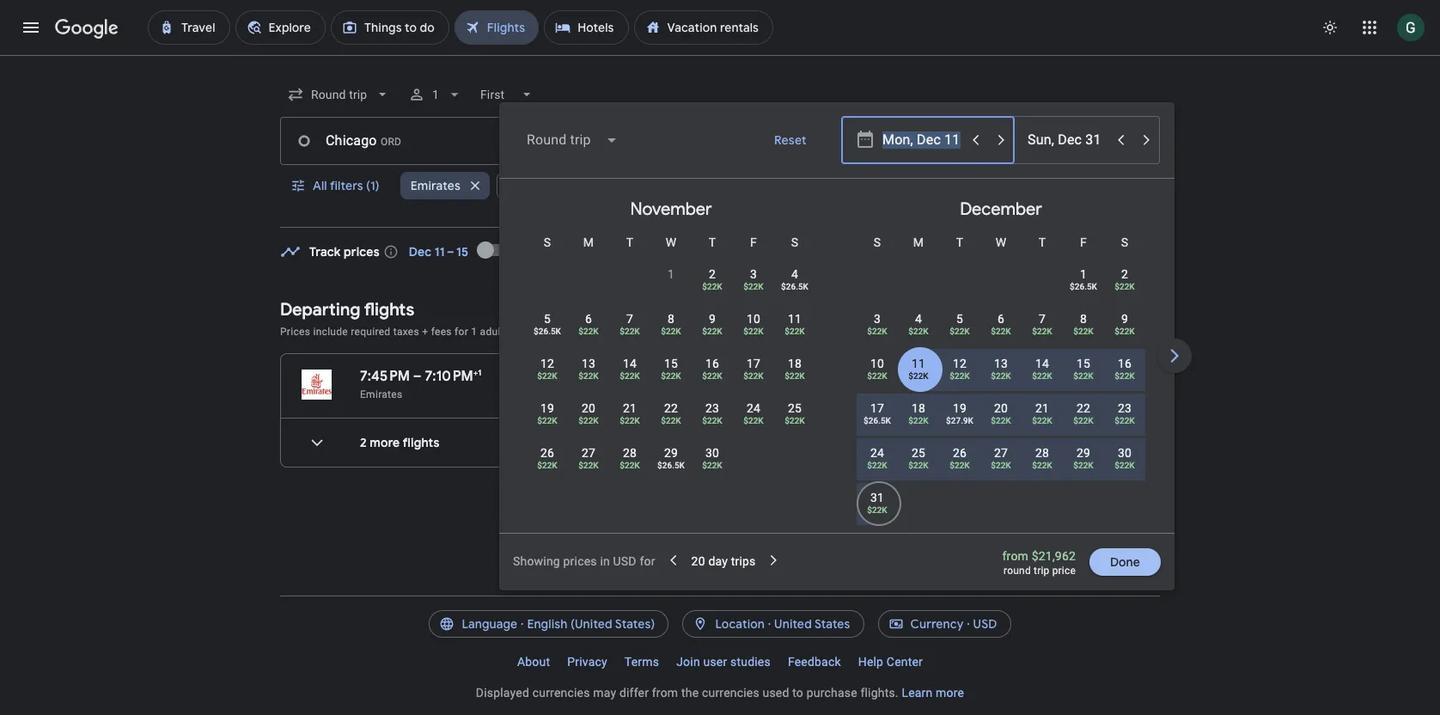 Task type: vqa. For each thing, say whether or not it's contained in the screenshot.
third 1 Stop Flight. element from the bottom
no



Task type: locate. For each thing, give the bounding box(es) containing it.
None search field
[[280, 74, 1441, 591]]

round down '21962 us dollars' text box
[[1044, 389, 1072, 401]]

26 down 19 $22k
[[541, 446, 555, 460]]

4 for 4 $22k
[[915, 312, 922, 326]]

3 $22k inside december row group
[[868, 312, 888, 336]]

2 27 $22k from the left
[[991, 446, 1012, 470]]

None field
[[280, 79, 398, 110], [474, 79, 543, 110], [513, 119, 632, 161], [280, 79, 398, 110], [474, 79, 543, 110], [513, 119, 632, 161]]

2 8 $22k from the left
[[1074, 312, 1094, 336]]

12 inside november row group
[[541, 357, 555, 371]]

1 12 $22k from the left
[[538, 357, 558, 381]]

18 $22k inside november row group
[[785, 357, 805, 381]]

14 $22k
[[620, 357, 640, 381], [1033, 357, 1053, 381]]

1 28 $22k from the left
[[620, 446, 640, 470]]

reset
[[775, 132, 807, 148]]

1 16 $22k from the left
[[703, 357, 723, 381]]

10 up +48% emissions
[[871, 357, 885, 371]]

2 16 $22k from the left
[[1115, 357, 1135, 381]]

2 16 from the left
[[1118, 357, 1132, 371]]

2 down mon, dec 11, departure date. element
[[923, 373, 930, 388]]

2 2 $22k from the left
[[1115, 267, 1135, 291]]

2 $22k for december
[[1115, 267, 1135, 291]]

12 inside december row group
[[953, 357, 967, 371]]

12 down 5 $22k
[[953, 357, 967, 371]]

22 for wed, nov 22 element
[[664, 401, 678, 415]]

8 $22k for wed, nov 8 "element"
[[661, 312, 681, 336]]

for left adult.
[[455, 326, 469, 338]]

$22k for thu, nov 23 element on the bottom left
[[703, 416, 723, 426]]

28 $22k inside december row group
[[1033, 446, 1053, 470]]

trips
[[731, 554, 756, 568]]

0 horizontal spatial 13
[[582, 357, 596, 371]]

27 $22k
[[579, 446, 599, 470], [991, 446, 1012, 470]]

2 20 $22k from the left
[[991, 401, 1012, 426]]

3 $22k up sun, dec 10 'element' in the right of the page
[[868, 312, 888, 336]]

states
[[815, 616, 851, 632]]

25 $22k inside november row group
[[785, 401, 805, 426]]

20 left day
[[692, 554, 706, 568]]

30 right wed, nov 29 "element"
[[706, 446, 720, 460]]

1 19 from the left
[[541, 401, 555, 415]]

1 vertical spatial $21,962
[[1032, 549, 1076, 563]]

27 $22k for wed, dec 27 element
[[991, 446, 1012, 470]]

12 $22k for tue, dec 12 element
[[950, 357, 970, 381]]

18 $22k inside december row group
[[909, 401, 929, 426]]

showing prices in usd for
[[513, 554, 656, 568]]

2 14 from the left
[[1036, 357, 1050, 371]]

1 horizontal spatial 23
[[1118, 401, 1132, 415]]

0 horizontal spatial 30 $22k
[[703, 446, 723, 470]]

24 $22k inside december row group
[[868, 446, 888, 470]]

8 $22k left apply.
[[661, 312, 681, 336]]

1 14 $22k from the left
[[620, 357, 640, 381]]

row containing 10
[[857, 347, 1146, 396]]

20 $22k inside november row group
[[579, 401, 599, 426]]

2 7 from the left
[[1039, 312, 1046, 326]]

6 $22k
[[579, 312, 599, 336], [991, 312, 1012, 336]]

29 inside 29 $22k
[[1077, 446, 1091, 460]]

5 right mon, dec 4 element
[[957, 312, 964, 326]]

1 horizontal spatial 27
[[995, 446, 1008, 460]]

2 $22k up the sat, dec 9 element
[[1115, 267, 1135, 291]]

$22k for wed, nov 8 "element"
[[661, 327, 681, 336]]

9
[[709, 312, 716, 326], [1122, 312, 1129, 326]]

2 26 from the left
[[953, 446, 967, 460]]

22 $22k
[[661, 401, 681, 426], [1074, 401, 1094, 426]]

9 left fri, nov 10 element in the top right of the page
[[709, 312, 716, 326]]

27 inside november row group
[[582, 446, 596, 460]]

2 9 from the left
[[1122, 312, 1129, 326]]

18 $22k down emissions
[[909, 401, 929, 426]]

0 horizontal spatial 3
[[750, 267, 757, 281]]

wed, dec 27 element
[[995, 444, 1008, 462]]

4 inside 4 $26.5k
[[792, 267, 799, 281]]

19 left mon, nov 20 element
[[541, 401, 555, 415]]

1 vertical spatial for
[[640, 554, 656, 568]]

10 $22k inside november row group
[[744, 312, 764, 336]]

1 20 $22k from the left
[[579, 401, 599, 426]]

20 $22k
[[579, 401, 599, 426], [991, 401, 1012, 426]]

9 $22k up thu, nov 16 "element"
[[703, 312, 723, 336]]

wed, nov 8 element
[[668, 310, 675, 328]]

1 23 $22k from the left
[[703, 401, 723, 426]]

22 $22k inside november row group
[[661, 401, 681, 426]]

more down 7:45 pm
[[370, 435, 400, 450]]

23 inside november row group
[[706, 401, 720, 415]]

1 inside button
[[668, 267, 675, 281]]

1 5 from the left
[[544, 312, 551, 326]]

21 $22k up thu, dec 28 element
[[1033, 401, 1053, 426]]

, 21962 us dollars element for tue, nov 21 element
[[620, 416, 640, 426]]

wed, nov 15 element
[[664, 355, 678, 372]]

, 21962 us dollars element for fri, nov 3 element
[[744, 282, 764, 291]]

fees right tue, nov 7 'element'
[[636, 326, 657, 338]]

12 down prices include required taxes + fees for 1 adult. optional charges and bag fees may apply. passenger assistance
[[541, 357, 555, 371]]

fri, nov 17 element
[[747, 355, 761, 372]]

2 22 $22k from the left
[[1074, 401, 1094, 426]]

12 $22k down prices include required taxes + fees for 1 adult. optional charges and bag fees may apply. passenger assistance
[[538, 357, 558, 381]]

prices left the learn more about tracked prices 'image'
[[344, 244, 380, 260]]

2 13 $22k from the left
[[991, 357, 1012, 381]]

2 t from the left
[[709, 236, 716, 249]]

2 $22k inside december row group
[[1115, 267, 1135, 291]]

taxes
[[393, 326, 420, 338]]

1 horizontal spatial currencies
[[702, 686, 760, 700]]

s up sat, dec 2 element
[[1122, 236, 1129, 249]]

2 horizontal spatial 25
[[912, 446, 926, 460]]

24 for fri, nov 24 element on the right of the page
[[747, 401, 761, 415]]

30 right fri, dec 29 element
[[1118, 446, 1132, 460]]

15 $22k inside november row group
[[661, 357, 681, 381]]

row containing 5
[[527, 303, 816, 352]]

dec 11 – 15
[[409, 244, 469, 260]]

6 $22k for mon, nov 6 'element'
[[579, 312, 599, 336]]

1 22 $22k from the left
[[661, 401, 681, 426]]

2 horizontal spatial 20
[[995, 401, 1008, 415]]

0 vertical spatial 10
[[747, 312, 761, 326]]

30 $22k for thu, nov 30 element at left bottom
[[703, 446, 723, 470]]

15 inside december row group
[[1077, 357, 1091, 371]]

18
[[788, 357, 802, 371], [912, 401, 926, 415]]

$22k for sun, dec 3 element
[[868, 327, 888, 336]]

, 26468 us dollars element
[[781, 282, 809, 291], [1070, 282, 1098, 291], [534, 327, 561, 336], [864, 416, 891, 426], [658, 461, 685, 470]]

31 $22k
[[868, 491, 888, 515]]

1 13 $22k from the left
[[579, 357, 599, 381]]

15 $22k inside december row group
[[1074, 357, 1094, 381]]

1 s from the left
[[544, 236, 551, 249]]

2 15 from the left
[[1077, 357, 1091, 371]]

1 horizontal spatial 18 $22k
[[909, 401, 929, 426]]

15 inside november row group
[[664, 357, 678, 371]]

27 inside december row group
[[995, 446, 1008, 460]]

7 $22k right and
[[620, 312, 640, 336]]

25 inside november row group
[[788, 401, 802, 415]]

7 right and
[[627, 312, 634, 326]]

19 up , 27945 us dollars element
[[953, 401, 967, 415]]

1 29 from the left
[[664, 446, 678, 460]]

16 $22k inside december row group
[[1115, 357, 1135, 381]]

24 $22k inside november row group
[[744, 401, 764, 426]]

21 for thu, dec 21 element
[[1036, 401, 1050, 415]]

wed, dec 6 element
[[998, 310, 1005, 328]]

4 right fri, nov 3 element
[[792, 267, 799, 281]]

10 $22k
[[744, 312, 764, 336], [868, 357, 888, 381]]

2 28 from the left
[[1036, 446, 1050, 460]]

23 right wed, nov 22 element
[[706, 401, 720, 415]]

$22k for tue, nov 14 element
[[620, 371, 640, 381]]

2 s from the left
[[792, 236, 799, 249]]

thu, dec 28 element
[[1036, 444, 1050, 462]]

30 inside december row group
[[1118, 446, 1132, 460]]

thu, dec 7 element
[[1039, 310, 1046, 328]]

0 horizontal spatial usd
[[613, 554, 637, 568]]

, 21962 us dollars element for "wed, dec 6" element
[[991, 327, 1012, 336]]

2 right 2 more flights image
[[360, 435, 367, 450]]

prices inside find the best price region
[[344, 244, 380, 260]]

2 w from the left
[[996, 236, 1007, 249]]

0 horizontal spatial 9
[[709, 312, 716, 326]]

2 vertical spatial 25
[[912, 446, 926, 460]]

15 for 'fri, dec 15' "element"
[[1077, 357, 1091, 371]]

14 down bag at the top left
[[623, 357, 637, 371]]

1 21 from the left
[[623, 401, 637, 415]]

connecting
[[918, 178, 985, 193]]

0 horizontal spatial 14
[[623, 357, 637, 371]]

5 inside '5 $26.5k'
[[544, 312, 551, 326]]

f inside december row group
[[1081, 236, 1087, 249]]

1 vertical spatial trip
[[1034, 565, 1050, 577]]

$22k for wed, nov 22 element
[[661, 416, 681, 426]]

1 23 from the left
[[706, 401, 720, 415]]

0 vertical spatial +
[[422, 326, 428, 338]]

2 12 $22k from the left
[[950, 357, 970, 381]]

3 t from the left
[[957, 236, 964, 249]]

3 left sat, nov 4 element
[[750, 267, 757, 281]]

19
[[541, 401, 555, 415], [953, 401, 967, 415]]

10 $22k up fri, nov 17 element
[[744, 312, 764, 336]]

, 21962 us dollars element for mon, dec 4 element
[[909, 327, 929, 336]]

charges
[[554, 326, 592, 338]]

mon, dec 18 element
[[912, 400, 926, 417]]

1 vertical spatial 18
[[912, 401, 926, 415]]

10 $22k up +48% emissions
[[868, 357, 888, 381]]

0 horizontal spatial 26 $22k
[[538, 446, 558, 470]]

1 f from the left
[[750, 236, 757, 249]]

30 $22k inside december row group
[[1115, 446, 1135, 470]]

, 21962 us dollars element for thu, dec 7 element
[[1033, 327, 1053, 336]]

6 $22k inside december row group
[[991, 312, 1012, 336]]

3 inside november row group
[[750, 267, 757, 281]]

$22k for sat, dec 30 element
[[1115, 461, 1135, 470]]

2 27 from the left
[[995, 446, 1008, 460]]

1 horizontal spatial 3 $22k
[[868, 312, 888, 336]]

, 21962 us dollars element for sun, dec 10 'element' in the right of the page
[[868, 371, 888, 381]]

1 horizontal spatial 18
[[912, 401, 926, 415]]

english
[[527, 616, 568, 632]]

usd right currency at the right
[[974, 616, 998, 632]]

1 horizontal spatial 25 $22k
[[909, 446, 929, 470]]

0 vertical spatial $21,962
[[1043, 368, 1091, 385]]

done button
[[1090, 542, 1161, 583]]

about
[[517, 655, 550, 669]]

20 for mon, nov 20 element
[[582, 401, 596, 415]]

16 down by:
[[1118, 357, 1132, 371]]

thu, nov 9 element
[[709, 310, 716, 328]]

5 left charges
[[544, 312, 551, 326]]

30 $22k right 29 $26.5k
[[703, 446, 723, 470]]

28 inside december row group
[[1036, 446, 1050, 460]]

19 inside '19 $27.9k'
[[953, 401, 967, 415]]

0 horizontal spatial 9 $22k
[[703, 312, 723, 336]]

14 $22k inside november row group
[[620, 357, 640, 381]]

sat, nov 11 element
[[788, 310, 802, 328]]

1 inside popup button
[[433, 88, 440, 101]]

30 $22k inside november row group
[[703, 446, 723, 470]]

tue, dec 26 element
[[953, 444, 967, 462]]

25 $22k right fri, nov 24 element on the right of the page
[[785, 401, 805, 426]]

20 right the tue, dec 19 element
[[995, 401, 1008, 415]]

more inside departing flights main content
[[370, 435, 400, 450]]

sun, nov 5 element
[[544, 310, 551, 328]]

1 horizontal spatial fees
[[636, 326, 657, 338]]

1 horizontal spatial 28 $22k
[[1033, 446, 1053, 470]]

1 horizontal spatial f
[[1081, 236, 1087, 249]]

Return text field
[[1028, 117, 1107, 163], [1027, 118, 1106, 164]]

12 $22k inside november row group
[[538, 357, 558, 381]]

learn
[[902, 686, 933, 700]]

22 $22k up fri, dec 29 element
[[1074, 401, 1094, 426]]

2 29 from the left
[[1077, 446, 1091, 460]]

1 w from the left
[[666, 236, 677, 249]]

, 21962 us dollars element for tue, nov 14 element
[[620, 371, 640, 381]]

w up wed, nov 1 element
[[666, 236, 677, 249]]

2 9 $22k from the left
[[1115, 312, 1135, 336]]

airports
[[988, 178, 1034, 193]]

1 vertical spatial 17
[[871, 401, 885, 415]]

1 8 from the left
[[668, 312, 675, 326]]

13 right tue, dec 12 element
[[995, 357, 1008, 371]]

m down connecting
[[914, 236, 924, 249]]

find the best price region
[[280, 230, 1161, 286]]

trip inside $21,962 round trip
[[1075, 389, 1091, 401]]

2 $22k up 'thu, nov 9' element
[[703, 267, 723, 291]]

tue, nov 7 element
[[627, 310, 634, 328]]

2 14 $22k from the left
[[1033, 357, 1053, 381]]

, 26468 us dollars element for 4
[[781, 282, 809, 291]]

fri, nov 10 element
[[747, 310, 761, 328]]

1 15 from the left
[[664, 357, 678, 371]]

14 right wed, dec 13 "element"
[[1036, 357, 1050, 371]]

s up sat, nov 4 element
[[792, 236, 799, 249]]

0 horizontal spatial 24 $22k
[[744, 401, 764, 426]]

16 $22k inside november row group
[[703, 357, 723, 381]]

1 16 from the left
[[706, 357, 720, 371]]

28 inside november row group
[[623, 446, 637, 460]]

25 for sat, nov 25 element
[[788, 401, 802, 415]]

0 vertical spatial trip
[[1075, 389, 1091, 401]]

18 for mon, dec 18 element in the right bottom of the page
[[912, 401, 926, 415]]

26 inside december row group
[[953, 446, 967, 460]]

9 inside december row group
[[1122, 312, 1129, 326]]

1 8 $22k from the left
[[661, 312, 681, 336]]

s
[[544, 236, 551, 249], [792, 236, 799, 249], [874, 236, 881, 249], [1122, 236, 1129, 249]]

departing flights
[[280, 299, 415, 321]]

displayed
[[476, 686, 530, 700]]

0 horizontal spatial 21
[[623, 401, 637, 415]]

1 9 from the left
[[709, 312, 716, 326]]

bags
[[586, 178, 613, 193]]

3 left mon, dec 4 element
[[874, 312, 881, 326]]

13 $22k inside november row group
[[579, 357, 599, 381]]

1 vertical spatial 11 $22k
[[909, 357, 929, 381]]

16 $22k right min on the bottom of page
[[703, 357, 723, 381]]

1 horizontal spatial round
[[1044, 389, 1072, 401]]

10 inside november row group
[[747, 312, 761, 326]]

2 21 $22k from the left
[[1033, 401, 1053, 426]]

1 7 $22k from the left
[[620, 312, 640, 336]]

2 28 $22k from the left
[[1033, 446, 1053, 470]]

9 for the sat, dec 9 element
[[1122, 312, 1129, 326]]

3 inside december row group
[[874, 312, 881, 326]]

s down stops popup button
[[544, 236, 551, 249]]

7 $22k inside december row group
[[1033, 312, 1053, 336]]

30 for thu, nov 30 element at left bottom
[[706, 446, 720, 460]]

16 inside december row group
[[1118, 357, 1132, 371]]

hr
[[632, 368, 645, 385]]

26 $22k inside november row group
[[538, 446, 558, 470]]

13 $22k for wed, dec 13 "element"
[[991, 357, 1012, 381]]

Departure text field
[[882, 118, 961, 164]]

0 horizontal spatial 29
[[664, 446, 678, 460]]

$22k for "tue, dec 5" element
[[950, 327, 970, 336]]

wed, nov 22 element
[[664, 400, 678, 417]]

grid
[[506, 186, 1441, 543]]

2 m from the left
[[914, 236, 924, 249]]

18 down the assistance
[[788, 357, 802, 371]]

$22k for wed, dec 13 "element"
[[991, 371, 1012, 381]]

1 vertical spatial 25 $22k
[[909, 446, 929, 470]]

$22k for the sat, dec 9 element
[[1115, 327, 1135, 336]]

1 horizontal spatial 21
[[1036, 401, 1050, 415]]

24 $22k down nonstop flight. element
[[744, 401, 764, 426]]

departing flights main content
[[280, 230, 1161, 481]]

1 horizontal spatial 9 $22k
[[1115, 312, 1135, 336]]

21 inside november row group
[[623, 401, 637, 415]]

17 down passenger assistance button on the top of page
[[747, 357, 761, 371]]

2 $22k inside november row group
[[703, 267, 723, 291]]

currencies
[[533, 686, 590, 700], [702, 686, 760, 700]]

23 $22k inside november row group
[[703, 401, 723, 426]]

1 vertical spatial 3
[[874, 312, 881, 326]]

0 horizontal spatial may
[[593, 686, 617, 700]]

16 $22k down by:
[[1115, 357, 1135, 381]]

12
[[541, 357, 555, 371], [953, 357, 967, 371]]

21 down "hr"
[[623, 401, 637, 415]]

24 $22k
[[744, 401, 764, 426], [868, 446, 888, 470]]

1 vertical spatial more
[[936, 686, 965, 700]]

usd right in
[[613, 554, 637, 568]]

+48%
[[848, 389, 874, 401]]

passenger assistance button
[[714, 326, 820, 338]]

25 right "hr"
[[648, 368, 663, 385]]

m for november
[[584, 236, 594, 249]]

, 21962 us dollars element for sat, nov 18 element
[[785, 371, 805, 381]]

0 horizontal spatial for
[[455, 326, 469, 338]]

0 horizontal spatial 2 $22k
[[703, 267, 723, 291]]

1 vertical spatial 11
[[912, 357, 926, 371]]

24 $22k up the sun, dec 31, return date. element
[[868, 446, 888, 470]]

0 horizontal spatial 25 $22k
[[785, 401, 805, 426]]

1 horizontal spatial 24 $22k
[[868, 446, 888, 470]]

3 for fri, nov 3 element
[[750, 267, 757, 281]]

9 $22k inside december row group
[[1115, 312, 1135, 336]]

18 $22k down the assistance
[[785, 357, 805, 381]]

1 horizontal spatial 13 $22k
[[991, 357, 1012, 381]]

13 $22k up wed, dec 20 element
[[991, 357, 1012, 381]]

26
[[541, 446, 555, 460], [953, 446, 967, 460]]

0 horizontal spatial 7
[[627, 312, 634, 326]]

assistance
[[768, 326, 820, 338]]

5 $26.5k
[[534, 312, 561, 336]]

2 7 $22k from the left
[[1033, 312, 1053, 336]]

13 $22k inside december row group
[[991, 357, 1012, 381]]

trip down '21962 us dollars' text box
[[1075, 389, 1091, 401]]

25 left tue, dec 26 element
[[912, 446, 926, 460]]

, 21962 us dollars element for wed, nov 8 "element"
[[661, 327, 681, 336]]

18 inside december row group
[[912, 401, 926, 415]]

2 15 $22k from the left
[[1074, 357, 1094, 381]]

Arrival time: 7:10 PM on  Tuesday, December 12. text field
[[425, 367, 482, 385]]

4 t from the left
[[1039, 236, 1046, 249]]

8 $22k inside november row group
[[661, 312, 681, 336]]

emirates inside emirates popup button
[[411, 178, 461, 193]]

22
[[664, 401, 678, 415], [1077, 401, 1091, 415]]

1 inside 1 $26.5k
[[1081, 267, 1087, 281]]

1 horizontal spatial prices
[[564, 554, 597, 568]]

13 inside december row group
[[995, 357, 1008, 371]]

, 21962 us dollars element for thu, nov 2 element
[[703, 282, 723, 291]]

1 horizontal spatial 8 $22k
[[1074, 312, 1094, 336]]

17 $26.5k
[[864, 401, 891, 426]]

11 inside december row group
[[912, 357, 926, 371]]

1 26 from the left
[[541, 446, 555, 460]]

0 vertical spatial 24
[[747, 401, 761, 415]]

3 for sun, dec 3 element
[[874, 312, 881, 326]]

mon, nov 6 element
[[585, 310, 592, 328]]

Departure text field
[[883, 117, 962, 163]]

1 horizontal spatial 11 $22k
[[909, 357, 929, 381]]

1
[[433, 88, 440, 101], [668, 267, 675, 281], [1081, 267, 1087, 281], [471, 326, 477, 338], [478, 367, 482, 378]]

26 down , 27945 us dollars element
[[953, 446, 967, 460]]

0 vertical spatial round
[[1044, 389, 1072, 401]]

grid containing november
[[506, 186, 1441, 543]]

1 22 from the left
[[664, 401, 678, 415]]

row containing 17
[[857, 392, 1146, 441]]

, 21962 us dollars element for 'fri, dec 15' "element"
[[1074, 371, 1094, 381]]

2 30 from the left
[[1118, 446, 1132, 460]]

1 21 $22k from the left
[[620, 401, 640, 426]]

1 vertical spatial may
[[593, 686, 617, 700]]

row group
[[1167, 186, 1441, 526]]

0 horizontal spatial round
[[1004, 565, 1031, 577]]

feedback link
[[780, 648, 850, 676]]

11 $22k up sat, nov 18 element
[[785, 312, 805, 336]]

1 horizontal spatial 12 $22k
[[950, 357, 970, 381]]

, 21962 us dollars element for 'sat, nov 11' element
[[785, 327, 805, 336]]

6 inside december row group
[[998, 312, 1005, 326]]

29 right thu, dec 28 element
[[1077, 446, 1091, 460]]

23 right fri, dec 22 element at the bottom
[[1118, 401, 1132, 415]]

fees right taxes
[[431, 326, 452, 338]]

9 $22k for the sat, dec 9 element
[[1115, 312, 1135, 336]]

thu, dec 21 element
[[1036, 400, 1050, 417]]

$21,962
[[1043, 368, 1091, 385], [1032, 549, 1076, 563]]

12 $22k up the tue, dec 19 element
[[950, 357, 970, 381]]

1 27 $22k from the left
[[579, 446, 599, 470]]

$22k for mon, dec 25 element at the bottom of the page
[[909, 461, 929, 470]]

22 inside november row group
[[664, 401, 678, 415]]

11 $22k inside december row group
[[909, 357, 929, 381]]

, 27945 us dollars element
[[947, 416, 974, 426]]

6 $22k left bag at the top left
[[579, 312, 599, 336]]

0 horizontal spatial 18
[[788, 357, 802, 371]]

26 $22k down $27.9k at the bottom right of the page
[[950, 446, 970, 470]]

$26.5k
[[781, 282, 809, 291], [1070, 282, 1098, 291], [534, 327, 561, 336], [864, 416, 891, 426], [658, 461, 685, 470]]

1 horizontal spatial 6 $22k
[[991, 312, 1012, 336]]

21 $22k inside november row group
[[620, 401, 640, 426]]

Departure time: 7:45 PM. text field
[[360, 368, 410, 385]]

1 vertical spatial 4
[[915, 312, 922, 326]]

22 down '21962 us dollars' text box
[[1077, 401, 1091, 415]]

1 horizontal spatial 10
[[871, 357, 885, 371]]

7
[[627, 312, 634, 326], [1039, 312, 1046, 326]]

0 vertical spatial 3 $22k
[[744, 267, 764, 291]]

27 for wed, dec 27 element
[[995, 446, 1008, 460]]

10 inside december row group
[[871, 357, 885, 371]]

1 15 $22k from the left
[[661, 357, 681, 381]]

0 horizontal spatial 12
[[541, 357, 555, 371]]

24 down nonstop flight. element
[[747, 401, 761, 415]]

0 horizontal spatial 18 $22k
[[785, 357, 805, 381]]

1 30 from the left
[[706, 446, 720, 460]]

f up the fri, dec 1 element
[[1081, 236, 1087, 249]]

0 horizontal spatial 14 $22k
[[620, 357, 640, 381]]

20 day trips
[[692, 554, 756, 568]]

28 right mon, nov 27 element
[[623, 446, 637, 460]]

$21,962 up price
[[1032, 549, 1076, 563]]

0 vertical spatial 24 $22k
[[744, 401, 764, 426]]

27
[[582, 446, 596, 460], [995, 446, 1008, 460]]

2 19 from the left
[[953, 401, 967, 415]]

1 12 from the left
[[541, 357, 555, 371]]

1 horizontal spatial may
[[660, 326, 680, 338]]

30 $22k right 29 $22k
[[1115, 446, 1135, 470]]

7 inside december row group
[[1039, 312, 1046, 326]]

13 $22k
[[579, 357, 599, 381], [991, 357, 1012, 381]]

1 horizontal spatial 15 $22k
[[1074, 357, 1094, 381]]

16 inside november row group
[[706, 357, 720, 371]]

26 $22k
[[538, 446, 558, 470], [950, 446, 970, 470]]

9 $22k inside november row group
[[703, 312, 723, 336]]

f for november
[[750, 236, 757, 249]]

tue, dec 19 element
[[953, 400, 967, 417]]

0 horizontal spatial 17
[[747, 357, 761, 371]]

s down emissions popup button
[[874, 236, 881, 249]]

1 28 from the left
[[623, 446, 637, 460]]

1 6 $22k from the left
[[579, 312, 599, 336]]

1 30 $22k from the left
[[703, 446, 723, 470]]

3 $22k for sun, dec 3 element
[[868, 312, 888, 336]]

1 7 from the left
[[627, 312, 634, 326]]

17 down +48% emissions
[[871, 401, 885, 415]]

2 inside december row group
[[1122, 267, 1129, 281]]

sat, dec 30 element
[[1118, 444, 1132, 462]]

10 left 'sat, nov 11' element
[[747, 312, 761, 326]]

28 $22k inside november row group
[[620, 446, 640, 470]]

8 for wed, nov 8 "element"
[[668, 312, 675, 326]]

0 horizontal spatial 15 $22k
[[661, 357, 681, 381]]

november row group
[[506, 186, 836, 526]]

1 27 from the left
[[582, 446, 596, 460]]

1 horizontal spatial 20 $22k
[[991, 401, 1012, 426]]

0 horizontal spatial 11 $22k
[[785, 312, 805, 336]]

1 2 $22k from the left
[[703, 267, 723, 291]]

10 for fri, nov 10 element in the top right of the page
[[747, 312, 761, 326]]

0 horizontal spatial 19
[[541, 401, 555, 415]]

1 horizontal spatial w
[[996, 236, 1007, 249]]

0 vertical spatial 18 $22k
[[785, 357, 805, 381]]

3
[[750, 267, 757, 281], [874, 312, 881, 326]]

0 horizontal spatial 3 $22k
[[744, 267, 764, 291]]

8 inside december row group
[[1081, 312, 1087, 326]]

9 inside november row group
[[709, 312, 716, 326]]

1 m from the left
[[584, 236, 594, 249]]

23 $22k up sat, dec 30 element
[[1115, 401, 1135, 426]]

7 for thu, dec 7 element
[[1039, 312, 1046, 326]]

, 26468 us dollars element for 1
[[1070, 282, 1098, 291]]

8 left apply.
[[668, 312, 675, 326]]

24 inside november row group
[[747, 401, 761, 415]]

trip left price
[[1034, 565, 1050, 577]]

1 $26.5k
[[1070, 267, 1098, 291]]

5
[[544, 312, 551, 326], [957, 312, 964, 326]]

row containing 26
[[527, 437, 733, 486]]

2 f from the left
[[1081, 236, 1087, 249]]

, 21962 us dollars element for tue, dec 26 element
[[950, 461, 970, 470]]

10 $22k for sun, dec 10 'element' in the right of the page
[[868, 357, 888, 381]]

0 horizontal spatial 16 $22k
[[703, 357, 723, 381]]

30 $22k
[[703, 446, 723, 470], [1115, 446, 1135, 470]]

15 for wed, nov 15 element
[[664, 357, 678, 371]]

, 21962 us dollars element for mon, nov 20 element
[[579, 416, 599, 426]]

12 $22k
[[538, 357, 558, 381], [950, 357, 970, 381]]

times
[[735, 178, 769, 193]]

2 22 from the left
[[1077, 401, 1091, 415]]

feedback
[[788, 655, 841, 669]]

2 23 $22k from the left
[[1115, 401, 1135, 426]]

0 horizontal spatial from
[[652, 686, 679, 700]]

for inside departing flights main content
[[455, 326, 469, 338]]

round left price
[[1004, 565, 1031, 577]]

1 horizontal spatial 3
[[874, 312, 881, 326]]

done
[[1111, 554, 1141, 570]]

1 vertical spatial round
[[1004, 565, 1031, 577]]

2 26 $22k from the left
[[950, 446, 970, 470]]

20
[[582, 401, 596, 415], [995, 401, 1008, 415], [692, 554, 706, 568]]

1 6 from the left
[[585, 312, 592, 326]]

more
[[370, 435, 400, 450], [936, 686, 965, 700]]

14 inside november row group
[[623, 357, 637, 371]]

december row group
[[836, 186, 1167, 530]]

2 5 from the left
[[957, 312, 964, 326]]

t
[[626, 236, 634, 249], [709, 236, 716, 249], [957, 236, 964, 249], [1039, 236, 1046, 249]]

, 21962 us dollars element
[[703, 282, 723, 291], [744, 282, 764, 291], [1115, 282, 1135, 291], [579, 327, 599, 336], [620, 327, 640, 336], [661, 327, 681, 336], [703, 327, 723, 336], [744, 327, 764, 336], [785, 327, 805, 336], [868, 327, 888, 336], [909, 327, 929, 336], [950, 327, 970, 336], [991, 327, 1012, 336], [1033, 327, 1053, 336], [1074, 327, 1094, 336], [1115, 327, 1135, 336], [538, 371, 558, 381], [579, 371, 599, 381], [620, 371, 640, 381], [661, 371, 681, 381], [703, 371, 723, 381], [744, 371, 764, 381], [785, 371, 805, 381], [868, 371, 888, 381], [909, 371, 929, 381], [950, 371, 970, 381], [991, 371, 1012, 381], [1033, 371, 1053, 381], [1074, 371, 1094, 381], [1115, 371, 1135, 381], [538, 416, 558, 426], [579, 416, 599, 426], [620, 416, 640, 426], [661, 416, 681, 426], [703, 416, 723, 426], [744, 416, 764, 426], [785, 416, 805, 426], [909, 416, 929, 426], [991, 416, 1012, 426], [1033, 416, 1053, 426], [1074, 416, 1094, 426], [1115, 416, 1135, 426], [538, 461, 558, 470], [579, 461, 599, 470], [620, 461, 640, 470], [703, 461, 723, 470], [868, 461, 888, 470], [909, 461, 929, 470], [950, 461, 970, 470], [991, 461, 1012, 470], [1033, 461, 1053, 470], [1074, 461, 1094, 470], [1115, 461, 1135, 470], [868, 505, 888, 515]]

by:
[[1116, 323, 1133, 339]]

30
[[706, 446, 720, 460], [1118, 446, 1132, 460]]

1 horizontal spatial 14 $22k
[[1033, 357, 1053, 381]]

22 $22k inside december row group
[[1074, 401, 1094, 426]]

loading results progress bar
[[0, 55, 1441, 58]]

w inside december row group
[[996, 236, 1007, 249]]

fri, dec 8 element
[[1081, 310, 1087, 328]]

20 $22k inside december row group
[[991, 401, 1012, 426]]

, 21962 us dollars element for sun, dec 24 element
[[868, 461, 888, 470]]

1 9 $22k from the left
[[703, 312, 723, 336]]

0 horizontal spatial w
[[666, 236, 677, 249]]

0 vertical spatial 17
[[747, 357, 761, 371]]

1 horizontal spatial 14
[[1036, 357, 1050, 371]]

27 right tue, dec 26 element
[[995, 446, 1008, 460]]

currencies down privacy
[[533, 686, 590, 700]]

3 $22k
[[744, 267, 764, 291], [868, 312, 888, 336]]

14 $22k down bag at the top left
[[620, 357, 640, 381]]

sort
[[1089, 323, 1113, 339]]

1 horizontal spatial 19
[[953, 401, 967, 415]]

next image
[[1155, 335, 1196, 377]]

6 right "tue, dec 5" element
[[998, 312, 1005, 326]]

2 8 from the left
[[1081, 312, 1087, 326]]

sat, nov 18 element
[[788, 355, 802, 372]]

11 $22k inside november row group
[[785, 312, 805, 336]]

29 for 29 $22k
[[1077, 446, 1091, 460]]

w inside november row group
[[666, 236, 677, 249]]

, 21962 us dollars element for sun, nov 19 element at the bottom left of the page
[[538, 416, 558, 426]]

14 $22k for tue, nov 14 element
[[620, 357, 640, 381]]

emirates right (1)
[[411, 178, 461, 193]]

sun, dec 10 element
[[871, 355, 885, 372]]

nonstop
[[728, 368, 781, 385]]

, 21962 us dollars element for wed, dec 27 element
[[991, 461, 1012, 470]]

0 horizontal spatial 23 $22k
[[703, 401, 723, 426]]

26 $22k left mon, nov 27 element
[[538, 446, 558, 470]]

0 horizontal spatial 28
[[623, 446, 637, 460]]

25 inside departing flights main content
[[648, 368, 663, 385]]

23 for sat, dec 23 element
[[1118, 401, 1132, 415]]

1 horizontal spatial 5
[[957, 312, 964, 326]]

1 horizontal spatial 12
[[953, 357, 967, 371]]

2 6 from the left
[[998, 312, 1005, 326]]

2 23 from the left
[[1118, 401, 1132, 415]]

7 $22k up thu, dec 14 element
[[1033, 312, 1053, 336]]

2 12 from the left
[[953, 357, 967, 371]]

for right in
[[640, 554, 656, 568]]

none search field containing november
[[280, 74, 1441, 591]]

22 down total duration 13 hr 25 min. element
[[664, 401, 678, 415]]

thu, nov 30 element
[[706, 444, 720, 462]]

6 $22k inside november row group
[[579, 312, 599, 336]]

29
[[664, 446, 678, 460], [1077, 446, 1091, 460]]

3 $22k up fri, nov 10 element in the top right of the page
[[744, 267, 764, 291]]

8 inside november row group
[[668, 312, 675, 326]]

8 left sort
[[1081, 312, 1087, 326]]

13 $22k up mon, nov 20 element
[[579, 357, 599, 381]]

27 left tue, nov 28 element
[[582, 446, 596, 460]]

26 $22k inside december row group
[[950, 446, 970, 470]]

language
[[462, 616, 518, 632]]

19 for 19 $27.9k
[[953, 401, 967, 415]]

21 $22k inside december row group
[[1033, 401, 1053, 426]]

24
[[747, 401, 761, 415], [871, 446, 885, 460]]

2 6 $22k from the left
[[991, 312, 1012, 336]]

12 for the sun, nov 12 element
[[541, 357, 555, 371]]

4 s from the left
[[1122, 236, 1129, 249]]

1 currencies from the left
[[533, 686, 590, 700]]

prices for track
[[344, 244, 380, 260]]

25 inside december row group
[[912, 446, 926, 460]]

$26.5k for 4
[[781, 282, 809, 291]]

1 26 $22k from the left
[[538, 446, 558, 470]]

1 horizontal spatial +
[[473, 367, 478, 378]]

2 21 from the left
[[1036, 401, 1050, 415]]

reset button
[[754, 119, 828, 161]]

1 horizontal spatial m
[[914, 236, 924, 249]]

13 $22k for mon, nov 13 element in the left of the page
[[579, 357, 599, 381]]

$22k for sat, nov 25 element
[[785, 416, 805, 426]]

23 $22k inside december row group
[[1115, 401, 1135, 426]]

price button
[[650, 172, 718, 199]]

$22k for fri, dec 8 element
[[1074, 327, 1094, 336]]

$22k for thu, dec 14 element
[[1033, 371, 1053, 381]]

, 21962 us dollars element for thu, dec 28 element
[[1033, 461, 1053, 470]]

0 vertical spatial from
[[1003, 549, 1029, 563]]

6 inside november row group
[[585, 312, 592, 326]]

1 vertical spatial emirates
[[360, 389, 403, 401]]

0 horizontal spatial currencies
[[533, 686, 590, 700]]

, 21962 us dollars element for sun, nov 26 element
[[538, 461, 558, 470]]

11 down 4 $26.5k
[[788, 312, 802, 326]]

, 21962 us dollars element for wed, nov 22 element
[[661, 416, 681, 426]]

(united
[[571, 616, 613, 632]]

flights
[[364, 299, 415, 321], [403, 435, 440, 450]]

22 for fri, dec 22 element at the bottom
[[1077, 401, 1091, 415]]

22 $22k down total duration 13 hr 25 min. element
[[661, 401, 681, 426]]

0 horizontal spatial 26
[[541, 446, 555, 460]]

24 down 17 $26.5k
[[871, 446, 885, 460]]

15 $22k for 'fri, dec 15' "element"
[[1074, 357, 1094, 381]]

row containing 3
[[857, 303, 1146, 352]]

$22k for mon, nov 20 element
[[579, 416, 599, 426]]

11 inside november row group
[[788, 312, 802, 326]]

23 inside december row group
[[1118, 401, 1132, 415]]

4 right sun, dec 3 element
[[915, 312, 922, 326]]

1 14 from the left
[[623, 357, 637, 371]]

None text field
[[280, 117, 550, 165]]

0 horizontal spatial f
[[750, 236, 757, 249]]

2 30 $22k from the left
[[1115, 446, 1135, 470]]

mon, nov 27 element
[[582, 444, 596, 462]]

row
[[651, 251, 816, 307], [1063, 251, 1146, 307], [527, 303, 816, 352], [857, 303, 1146, 352], [527, 347, 816, 396], [857, 347, 1146, 396], [527, 392, 816, 441], [857, 392, 1146, 441], [527, 437, 733, 486], [857, 437, 1146, 486]]

0 horizontal spatial more
[[370, 435, 400, 450]]

1 horizontal spatial 29
[[1077, 446, 1091, 460]]

4 $22k
[[909, 312, 929, 336]]

14 inside december row group
[[1036, 357, 1050, 371]]

1 horizontal spatial from
[[1003, 549, 1029, 563]]

17 inside 17 $22k
[[747, 357, 761, 371]]

studies
[[731, 655, 771, 669]]



Task type: describe. For each thing, give the bounding box(es) containing it.
tue, dec 5 element
[[957, 310, 964, 328]]

$22k for wed, nov 15 element
[[661, 371, 681, 381]]

emirates inside departing flights main content
[[360, 389, 403, 401]]

price
[[1053, 565, 1076, 577]]

sun, dec 24 element
[[871, 444, 885, 462]]

sun, nov 26 element
[[541, 444, 555, 462]]

sun, dec 17 element
[[871, 400, 885, 417]]

mon, dec 11, departure date. element
[[912, 355, 926, 372]]

1 fees from the left
[[431, 326, 452, 338]]

kg
[[884, 368, 899, 385]]

required
[[351, 326, 391, 338]]

1 horizontal spatial more
[[936, 686, 965, 700]]

2 more flights image
[[297, 422, 338, 463]]

day
[[709, 554, 728, 568]]

0 vertical spatial usd
[[613, 554, 637, 568]]

w for november
[[666, 236, 677, 249]]

$26.5k for 29
[[658, 461, 685, 470]]

sun, dec 3 element
[[874, 310, 881, 328]]

28 $22k for thu, dec 28 element
[[1033, 446, 1053, 470]]

, 26468 us dollars element for 5
[[534, 327, 561, 336]]

from $21,962 round trip price
[[1003, 549, 1076, 577]]

25 for mon, dec 25 element at the bottom of the page
[[912, 446, 926, 460]]

all
[[313, 178, 327, 193]]

return text field for departure text field
[[1028, 117, 1107, 163]]

$22k for thu, dec 28 element
[[1033, 461, 1053, 470]]

29 $26.5k
[[658, 446, 685, 470]]

$22k for fri, nov 17 element
[[744, 371, 764, 381]]

21962 US dollars text field
[[1043, 368, 1091, 385]]

, 21962 us dollars element for fri, nov 24 element on the right of the page
[[744, 416, 764, 426]]

4 $26.5k
[[781, 267, 809, 291]]

fri, dec 15 element
[[1077, 355, 1091, 372]]

, 21962 us dollars element for thu, nov 30 element at left bottom
[[703, 461, 723, 470]]

14 for thu, dec 14 element
[[1036, 357, 1050, 371]]

21 for tue, nov 21 element
[[623, 401, 637, 415]]

, 21962 us dollars element for sat, nov 25 element
[[785, 416, 805, 426]]

may inside departing flights main content
[[660, 326, 680, 338]]

states)
[[615, 616, 655, 632]]

emirates button
[[400, 165, 490, 206]]

sun, nov 12 element
[[541, 355, 555, 372]]

, 21962 us dollars element for the sat, dec 9 element
[[1115, 327, 1135, 336]]

adult.
[[480, 326, 507, 338]]

, 21962 us dollars element for tue, dec 12 element
[[950, 371, 970, 381]]

thu, nov 2 element
[[709, 266, 716, 283]]

, 21962 us dollars element for mon, dec 25 element at the bottom of the page
[[909, 461, 929, 470]]

total duration 13 hr 25 min. element
[[616, 368, 728, 388]]

13 for mon, nov 13 element in the left of the page
[[582, 357, 596, 371]]

1 horizontal spatial 20
[[692, 554, 706, 568]]

8 for fri, dec 8 element
[[1081, 312, 1087, 326]]

$22k for 'thu, nov 9' element
[[703, 327, 723, 336]]

english (united states)
[[527, 616, 655, 632]]

user
[[704, 655, 728, 669]]

sat, dec 9 element
[[1122, 310, 1129, 328]]

1 vertical spatial usd
[[974, 616, 998, 632]]

sat, dec 2 element
[[1122, 266, 1129, 283]]

1 button
[[651, 266, 692, 307]]

sat, nov 25 element
[[788, 400, 802, 417]]

currency
[[911, 616, 964, 632]]

about link
[[509, 648, 559, 676]]

1 vertical spatial flights
[[403, 435, 440, 450]]

1 button
[[402, 74, 471, 115]]

15 $22k for wed, nov 15 element
[[661, 357, 681, 381]]

to
[[793, 686, 804, 700]]

11 $22k for mon, dec 11, departure date. element
[[909, 357, 929, 381]]

fri, dec 29 element
[[1077, 444, 1091, 462]]

bag fees button
[[616, 326, 657, 338]]

13 inside total duration 13 hr 25 min. element
[[616, 368, 629, 385]]

+ inside "7:45 pm – 7:10 pm + 1"
[[473, 367, 478, 378]]

december
[[960, 199, 1043, 220]]

6 $22k for "wed, dec 6" element
[[991, 312, 1012, 336]]

10 for sun, dec 10 'element' in the right of the page
[[871, 357, 885, 371]]

leaves o'hare international airport at 7:45 pm on monday, december 11 and arrives at dubai international airport at 7:10 pm on tuesday, december 12. element
[[360, 367, 482, 385]]

$22k for tue, dec 12 element
[[950, 371, 970, 381]]

, 21962 us dollars element for mon, nov 6 'element'
[[579, 327, 599, 336]]

row containing 12
[[527, 347, 816, 396]]

$22k for sun, dec 24 element
[[868, 461, 888, 470]]

22 $22k for fri, dec 22 element at the bottom
[[1074, 401, 1094, 426]]

0 vertical spatial flights
[[364, 299, 415, 321]]

29 $22k
[[1074, 446, 1094, 470]]

14 for tue, nov 14 element
[[623, 357, 637, 371]]

1 t from the left
[[626, 236, 634, 249]]

2 inside november row group
[[709, 267, 716, 281]]

$22k for "wed, dec 6" element
[[991, 327, 1012, 336]]

sat, dec 23 element
[[1118, 400, 1132, 417]]

2 more flights
[[360, 435, 440, 450]]

sat, nov 4 element
[[792, 266, 799, 283]]

fri, nov 3 element
[[750, 266, 757, 283]]

13 for wed, dec 13 "element"
[[995, 357, 1008, 371]]

17 for 17 $26.5k
[[871, 401, 885, 415]]

4 for 4 $26.5k
[[792, 267, 799, 281]]

, 21962 us dollars element for sun, dec 3 element
[[868, 327, 888, 336]]

location
[[716, 616, 765, 632]]

$27.9k
[[947, 416, 974, 426]]

$26.5k for 17
[[864, 416, 891, 426]]

, 26468 us dollars element for 17
[[864, 416, 891, 426]]

7 $22k for thu, dec 7 element
[[1033, 312, 1053, 336]]

privacy link
[[559, 648, 616, 676]]

swap origin and destination. image
[[543, 131, 564, 151]]

11 – 15
[[435, 244, 469, 260]]

tue, dec 12 element
[[953, 355, 967, 372]]

, 21962 us dollars element for mon, dec 11, departure date. element
[[909, 371, 929, 381]]

apply.
[[683, 326, 711, 338]]

$26.5k for 5
[[534, 327, 561, 336]]

$22k for fri, nov 3 element
[[744, 282, 764, 291]]

row containing 24
[[857, 437, 1146, 486]]

20 for wed, dec 20 element
[[995, 401, 1008, 415]]

wed, nov 29 element
[[664, 444, 678, 462]]

3 $22k for fri, nov 3 element
[[744, 267, 764, 291]]

2 currencies from the left
[[702, 686, 760, 700]]

round inside $21,962 round trip
[[1044, 389, 1072, 401]]

$22k for the sun, nov 12 element
[[538, 371, 558, 381]]

7 $22k for tue, nov 7 'element'
[[620, 312, 640, 336]]

help center
[[859, 655, 923, 669]]

$22k for sat, dec 16 element
[[1115, 371, 1135, 381]]

m for december
[[914, 236, 924, 249]]

tue, nov 28 element
[[623, 444, 637, 462]]

help
[[859, 655, 884, 669]]

$22k for sat, nov 18 element
[[785, 371, 805, 381]]

join user studies link
[[668, 648, 780, 676]]

$21,962 round trip
[[1043, 368, 1091, 401]]

tue, nov 21 element
[[623, 400, 637, 417]]

19 for 19 $22k
[[541, 401, 555, 415]]

thu, dec 14 element
[[1036, 355, 1050, 372]]

$21,962 inside departing flights main content
[[1043, 368, 1091, 385]]

–
[[413, 368, 422, 385]]

round inside from $21,962 round trip price
[[1004, 565, 1031, 577]]

$22k for fri, dec 22 element at the bottom
[[1074, 416, 1094, 426]]

17 $22k
[[744, 357, 764, 381]]

wed, nov 1 element
[[668, 266, 675, 283]]

showing
[[513, 554, 560, 568]]

bag
[[616, 326, 634, 338]]

prices for showing
[[564, 554, 597, 568]]

mon, nov 13 element
[[582, 355, 596, 372]]

7:45 pm – 7:10 pm + 1
[[360, 367, 482, 385]]

, 21962 us dollars element for wed, nov 15 element
[[661, 371, 681, 381]]

sun, dec 31, return date. element
[[871, 489, 885, 506]]

$21,962 inside from $21,962 round trip price
[[1032, 549, 1076, 563]]

19 $27.9k
[[947, 401, 974, 426]]

main menu image
[[21, 17, 41, 38]]

emissions
[[816, 178, 872, 193]]

trip inside from $21,962 round trip price
[[1034, 565, 1050, 577]]

fri, dec 1 element
[[1081, 266, 1087, 283]]

13 hr 25 min
[[616, 368, 690, 385]]

mon, nov 20 element
[[582, 400, 596, 417]]

27 $22k for mon, nov 27 element
[[579, 446, 599, 470]]

, 21962 us dollars element for fri, nov 17 element
[[744, 371, 764, 381]]

, 21962 us dollars element for 'thu, nov 9' element
[[703, 327, 723, 336]]

, 21962 us dollars element for sat, dec 23 element
[[1115, 416, 1135, 426]]

connecting airports button
[[908, 172, 1063, 199]]

sat, dec 16 element
[[1118, 355, 1132, 372]]

from inside from $21,962 round trip price
[[1003, 549, 1029, 563]]

16 for sat, dec 16 element
[[1118, 357, 1132, 371]]

nonstop flight. element
[[728, 368, 781, 388]]

2 $22k for november
[[703, 267, 723, 291]]

20 $22k for wed, dec 20 element
[[991, 401, 1012, 426]]

join user studies
[[677, 655, 771, 669]]

31
[[871, 491, 885, 505]]

purchase
[[807, 686, 858, 700]]

18 for sat, nov 18 element
[[788, 357, 802, 371]]

help center link
[[850, 648, 932, 676]]

$26.5k for 1
[[1070, 282, 1098, 291]]

+48% emissions
[[848, 389, 926, 401]]

10 $22k for fri, nov 10 element in the top right of the page
[[744, 312, 764, 336]]

stops button
[[497, 165, 568, 206]]

learn more about tracked prices image
[[383, 244, 399, 260]]

sort by:
[[1089, 323, 1133, 339]]

2 fees from the left
[[636, 326, 657, 338]]

bags button
[[575, 172, 643, 199]]

united states
[[775, 616, 851, 632]]

prices
[[280, 326, 310, 338]]

tue, nov 14 element
[[623, 355, 637, 372]]

differ
[[620, 686, 649, 700]]

fri, nov 24 element
[[747, 400, 761, 417]]

3 s from the left
[[874, 236, 881, 249]]

sun, nov 19 element
[[541, 400, 555, 417]]

fri, dec 22 element
[[1077, 400, 1091, 417]]

co
[[902, 368, 923, 385]]

row containing 19
[[527, 392, 816, 441]]

, 21962 us dollars element for mon, nov 27 element
[[579, 461, 599, 470]]

2 inside '4,314 kg co 2'
[[923, 373, 930, 388]]

emissions button
[[805, 172, 901, 199]]

dec
[[409, 244, 432, 260]]

4,314
[[848, 368, 880, 385]]

21 $22k for tue, nov 21 element
[[620, 401, 640, 426]]

privacy
[[568, 655, 608, 669]]

$22k for fri, dec 29 element
[[1074, 461, 1094, 470]]

wed, dec 20 element
[[995, 400, 1008, 417]]

$22k for sun, nov 26 element
[[538, 461, 558, 470]]

thu, nov 16 element
[[706, 355, 720, 372]]

mon, dec 4 element
[[915, 310, 922, 328]]

, 21962 us dollars element for tue, nov 28 element
[[620, 461, 640, 470]]

all filters (1)
[[313, 178, 380, 193]]

duration button
[[1070, 172, 1159, 199]]

7:10 pm
[[425, 368, 473, 385]]

wed, dec 13 element
[[995, 355, 1008, 372]]

optional
[[510, 326, 551, 338]]

5 $22k
[[950, 312, 970, 336]]

track prices
[[309, 244, 380, 260]]

departing
[[280, 299, 361, 321]]

thu, nov 23 element
[[706, 400, 720, 417]]

(1)
[[366, 178, 380, 193]]

19 $22k
[[538, 401, 558, 426]]

stops
[[507, 178, 539, 193]]

center
[[887, 655, 923, 669]]

1 inside "7:45 pm – 7:10 pm + 1"
[[478, 367, 482, 378]]

join
[[677, 655, 700, 669]]

$22k for thu, nov 30 element at left bottom
[[703, 461, 723, 470]]

16 for thu, nov 16 "element"
[[706, 357, 720, 371]]

28 for tue, nov 28 element
[[623, 446, 637, 460]]

in
[[600, 554, 610, 568]]

passenger
[[714, 326, 765, 338]]

25 $22k for mon, dec 25 element at the bottom of the page
[[909, 446, 929, 470]]

the
[[682, 686, 699, 700]]

change appearance image
[[1310, 7, 1351, 48]]

23 $22k for sat, dec 23 element
[[1115, 401, 1135, 426]]

$22k for mon, nov 27 element
[[579, 461, 599, 470]]

sort by: button
[[1082, 315, 1161, 346]]

, 21962 us dollars element for the sun, nov 12 element
[[538, 371, 558, 381]]

all filters (1) button
[[280, 165, 394, 206]]

used
[[763, 686, 790, 700]]

times button
[[725, 172, 799, 199]]

11 $22k for 'sat, nov 11' element
[[785, 312, 805, 336]]

filters
[[330, 178, 363, 193]]

$22k for mon, dec 4 element
[[909, 327, 929, 336]]

30 for sat, dec 30 element
[[1118, 446, 1132, 460]]

29 for 29 $26.5k
[[664, 446, 678, 460]]

prices include required taxes + fees for 1 adult. optional charges and bag fees may apply. passenger assistance
[[280, 326, 820, 338]]

mon, dec 25 element
[[912, 444, 926, 462]]

min
[[667, 368, 690, 385]]

emissions
[[877, 389, 926, 401]]



